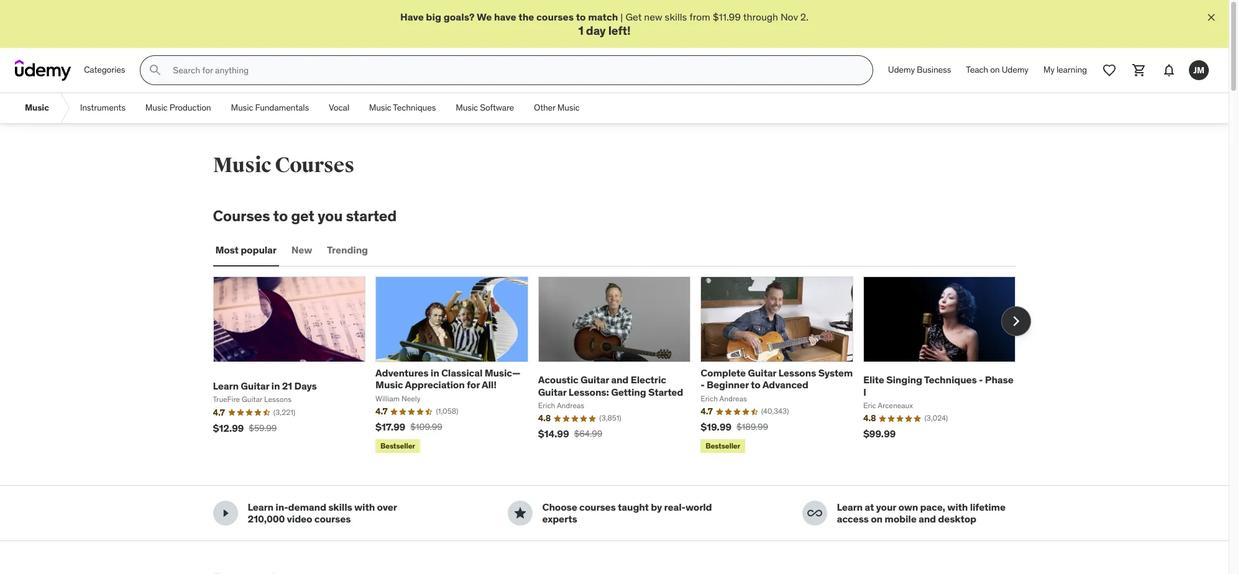 Task type: vqa. For each thing, say whether or not it's contained in the screenshot.
the deep
no



Task type: describe. For each thing, give the bounding box(es) containing it.
music software
[[456, 102, 514, 113]]

vocal link
[[319, 93, 359, 123]]

2.
[[801, 11, 809, 23]]

fundamentals
[[255, 102, 309, 113]]

music for music
[[25, 102, 49, 113]]

1 horizontal spatial courses
[[275, 152, 354, 179]]

medium image for choose
[[513, 506, 527, 521]]

udemy business
[[888, 64, 951, 75]]

jm
[[1194, 65, 1205, 76]]

learn for learn at your own pace, with lifetime access on mobile and desktop
[[837, 501, 863, 514]]

with inside learn in-demand skills with over 210,000 video courses
[[354, 501, 375, 514]]

video
[[287, 513, 312, 526]]

popular
[[241, 244, 277, 256]]

over
[[377, 501, 397, 514]]

lifetime
[[970, 501, 1006, 514]]

other music
[[534, 102, 580, 113]]

other music link
[[524, 93, 590, 123]]

get
[[291, 206, 314, 226]]

choose
[[542, 501, 577, 514]]

0 horizontal spatial techniques
[[393, 102, 436, 113]]

learn for learn in-demand skills with over 210,000 video courses
[[248, 501, 274, 514]]

the
[[519, 11, 534, 23]]

new
[[291, 244, 312, 256]]

mobile
[[885, 513, 917, 526]]

left!
[[608, 23, 631, 38]]

have big goals? we have the courses to match | get new skills from $11.99 through nov 2. 1 day left!
[[400, 11, 809, 38]]

own
[[899, 501, 918, 514]]

system
[[818, 367, 853, 379]]

guitar for complete
[[748, 367, 776, 379]]

pace,
[[920, 501, 945, 514]]

by
[[651, 501, 662, 514]]

experts
[[542, 513, 577, 526]]

access
[[837, 513, 869, 526]]

udemy image
[[15, 60, 71, 81]]

- inside the complete guitar lessons system - beginner to advanced
[[701, 379, 705, 391]]

music production link
[[135, 93, 221, 123]]

we
[[477, 11, 492, 23]]

music inside adventures in classical music— music appreciation for all!
[[376, 379, 403, 391]]

classical
[[441, 367, 483, 379]]

other
[[534, 102, 555, 113]]

choose courses taught by real-world experts
[[542, 501, 712, 526]]

getting
[[611, 386, 646, 398]]

started
[[346, 206, 397, 226]]

shopping cart with 0 items image
[[1132, 63, 1147, 78]]

through
[[743, 11, 778, 23]]

courses to get you started
[[213, 206, 397, 226]]

for
[[467, 379, 480, 391]]

teach
[[966, 64, 988, 75]]

210,000
[[248, 513, 285, 526]]

techniques inside the elite singing techniques - phase i
[[924, 374, 977, 386]]

complete guitar lessons system - beginner to advanced
[[701, 367, 853, 391]]

courses inside have big goals? we have the courses to match | get new skills from $11.99 through nov 2. 1 day left!
[[536, 11, 574, 23]]

business
[[917, 64, 951, 75]]

my learning link
[[1036, 55, 1095, 85]]

close image
[[1205, 11, 1218, 24]]

music techniques
[[369, 102, 436, 113]]

to inside the complete guitar lessons system - beginner to advanced
[[751, 379, 761, 391]]

music techniques link
[[359, 93, 446, 123]]

acoustic
[[538, 374, 579, 386]]

lessons
[[779, 367, 816, 379]]

match
[[588, 11, 618, 23]]

$11.99
[[713, 11, 741, 23]]

demand
[[288, 501, 326, 514]]

Search for anything text field
[[171, 60, 858, 81]]

guitar for acoustic
[[581, 374, 609, 386]]

notifications image
[[1162, 63, 1177, 78]]

music courses
[[213, 152, 354, 179]]

get
[[626, 11, 642, 23]]

trending button
[[325, 236, 370, 265]]

i
[[863, 386, 866, 398]]

most popular
[[215, 244, 277, 256]]

all!
[[482, 379, 497, 391]]

guitar left lessons:
[[538, 386, 567, 398]]

have
[[400, 11, 424, 23]]

acoustic guitar and electric guitar lessons: getting started
[[538, 374, 683, 398]]

|
[[621, 11, 623, 23]]

adventures in classical music— music appreciation for all! link
[[376, 367, 521, 391]]

elite singing techniques - phase i
[[863, 374, 1014, 398]]



Task type: locate. For each thing, give the bounding box(es) containing it.
goals?
[[444, 11, 475, 23]]

0 horizontal spatial on
[[871, 513, 883, 526]]

in
[[431, 367, 439, 379], [271, 380, 280, 392]]

1 horizontal spatial and
[[919, 513, 936, 526]]

in-
[[276, 501, 288, 514]]

submit search image
[[148, 63, 163, 78]]

learn inside carousel 'element'
[[213, 380, 239, 392]]

taught
[[618, 501, 649, 514]]

wishlist image
[[1102, 63, 1117, 78]]

my learning
[[1044, 64, 1087, 75]]

1 horizontal spatial -
[[979, 374, 983, 386]]

0 horizontal spatial courses
[[213, 206, 270, 226]]

at
[[865, 501, 874, 514]]

0 vertical spatial techniques
[[393, 102, 436, 113]]

0 vertical spatial skills
[[665, 11, 687, 23]]

have
[[494, 11, 516, 23]]

0 vertical spatial and
[[611, 374, 629, 386]]

0 horizontal spatial -
[[701, 379, 705, 391]]

2 vertical spatial to
[[751, 379, 761, 391]]

learning
[[1057, 64, 1087, 75]]

- left beginner
[[701, 379, 705, 391]]

learn inside learn in-demand skills with over 210,000 video courses
[[248, 501, 274, 514]]

learn left the in-
[[248, 501, 274, 514]]

0 vertical spatial courses
[[275, 152, 354, 179]]

music fundamentals
[[231, 102, 309, 113]]

music fundamentals link
[[221, 93, 319, 123]]

advanced
[[763, 379, 809, 391]]

- left phase
[[979, 374, 983, 386]]

phase
[[985, 374, 1014, 386]]

and right the own
[[919, 513, 936, 526]]

to left get
[[273, 206, 288, 226]]

most popular button
[[213, 236, 279, 265]]

1 vertical spatial courses
[[213, 206, 270, 226]]

-
[[979, 374, 983, 386], [701, 379, 705, 391]]

appreciation
[[405, 379, 465, 391]]

courses right video
[[314, 513, 351, 526]]

1 horizontal spatial in
[[431, 367, 439, 379]]

1 vertical spatial and
[[919, 513, 936, 526]]

music—
[[485, 367, 521, 379]]

0 horizontal spatial in
[[271, 380, 280, 392]]

0 horizontal spatial courses
[[314, 513, 351, 526]]

skills right new
[[665, 11, 687, 23]]

medium image left experts
[[513, 506, 527, 521]]

1 horizontal spatial to
[[576, 11, 586, 23]]

2 with from the left
[[948, 501, 968, 514]]

1 horizontal spatial on
[[990, 64, 1000, 75]]

vocal
[[329, 102, 349, 113]]

on inside learn at your own pace, with lifetime access on mobile and desktop
[[871, 513, 883, 526]]

music for music software
[[456, 102, 478, 113]]

new button
[[289, 236, 315, 265]]

1 vertical spatial to
[[273, 206, 288, 226]]

with inside learn at your own pace, with lifetime access on mobile and desktop
[[948, 501, 968, 514]]

teach on udemy link
[[959, 55, 1036, 85]]

started
[[648, 386, 683, 398]]

software
[[480, 102, 514, 113]]

music
[[25, 102, 49, 113], [145, 102, 168, 113], [231, 102, 253, 113], [369, 102, 391, 113], [456, 102, 478, 113], [557, 102, 580, 113], [213, 152, 271, 179], [376, 379, 403, 391]]

to up 1
[[576, 11, 586, 23]]

on
[[990, 64, 1000, 75], [871, 513, 883, 526]]

guitar left getting
[[581, 374, 609, 386]]

0 horizontal spatial learn
[[213, 380, 239, 392]]

learn inside learn at your own pace, with lifetime access on mobile and desktop
[[837, 501, 863, 514]]

in left 21
[[271, 380, 280, 392]]

complete guitar lessons system - beginner to advanced link
[[701, 367, 853, 391]]

instruments
[[80, 102, 125, 113]]

udemy left business
[[888, 64, 915, 75]]

0 horizontal spatial to
[[273, 206, 288, 226]]

medium image for learn
[[807, 506, 822, 521]]

music link
[[15, 93, 59, 123]]

acoustic guitar and electric guitar lessons: getting started link
[[538, 374, 683, 398]]

courses up courses to get you started
[[275, 152, 354, 179]]

and inside "acoustic guitar and electric guitar lessons: getting started"
[[611, 374, 629, 386]]

1 horizontal spatial with
[[948, 501, 968, 514]]

and left 'electric'
[[611, 374, 629, 386]]

on right teach
[[990, 64, 1000, 75]]

courses inside choose courses taught by real-world experts
[[579, 501, 616, 514]]

1 horizontal spatial medium image
[[807, 506, 822, 521]]

udemy left my in the right top of the page
[[1002, 64, 1029, 75]]

guitar left the lessons
[[748, 367, 776, 379]]

music for music fundamentals
[[231, 102, 253, 113]]

teach on udemy
[[966, 64, 1029, 75]]

skills right demand
[[328, 501, 352, 514]]

courses right the
[[536, 11, 574, 23]]

music for music courses
[[213, 152, 271, 179]]

music for music techniques
[[369, 102, 391, 113]]

categories
[[84, 64, 125, 75]]

from
[[690, 11, 710, 23]]

in left classical
[[431, 367, 439, 379]]

skills
[[665, 11, 687, 23], [328, 501, 352, 514]]

1 horizontal spatial learn
[[248, 501, 274, 514]]

courses inside learn in-demand skills with over 210,000 video courses
[[314, 513, 351, 526]]

learn guitar in 21 days link
[[213, 380, 317, 392]]

1 vertical spatial skills
[[328, 501, 352, 514]]

most
[[215, 244, 239, 256]]

nov
[[781, 11, 798, 23]]

to right beginner
[[751, 379, 761, 391]]

day
[[586, 23, 606, 38]]

in inside adventures in classical music— music appreciation for all!
[[431, 367, 439, 379]]

music for music production
[[145, 102, 168, 113]]

0 horizontal spatial udemy
[[888, 64, 915, 75]]

medium image
[[218, 506, 233, 521]]

2 horizontal spatial courses
[[579, 501, 616, 514]]

medium image
[[513, 506, 527, 521], [807, 506, 822, 521]]

learn at your own pace, with lifetime access on mobile and desktop
[[837, 501, 1006, 526]]

instruments link
[[70, 93, 135, 123]]

my
[[1044, 64, 1055, 75]]

1 horizontal spatial udemy
[[1002, 64, 1029, 75]]

music software link
[[446, 93, 524, 123]]

skills inside have big goals? we have the courses to match | get new skills from $11.99 through nov 2. 1 day left!
[[665, 11, 687, 23]]

desktop
[[938, 513, 977, 526]]

1
[[578, 23, 584, 38]]

2 horizontal spatial learn
[[837, 501, 863, 514]]

1 with from the left
[[354, 501, 375, 514]]

world
[[686, 501, 712, 514]]

to inside have big goals? we have the courses to match | get new skills from $11.99 through nov 2. 1 day left!
[[576, 11, 586, 23]]

next image
[[1006, 312, 1026, 331]]

courses up most popular
[[213, 206, 270, 226]]

1 vertical spatial on
[[871, 513, 883, 526]]

singing
[[886, 374, 922, 386]]

1 medium image from the left
[[513, 506, 527, 521]]

1 udemy from the left
[[888, 64, 915, 75]]

skills inside learn in-demand skills with over 210,000 video courses
[[328, 501, 352, 514]]

0 horizontal spatial with
[[354, 501, 375, 514]]

adventures
[[376, 367, 429, 379]]

0 horizontal spatial and
[[611, 374, 629, 386]]

techniques
[[393, 102, 436, 113], [924, 374, 977, 386]]

1 vertical spatial techniques
[[924, 374, 977, 386]]

trending
[[327, 244, 368, 256]]

elite singing techniques - phase i link
[[863, 374, 1014, 398]]

2 medium image from the left
[[807, 506, 822, 521]]

1 horizontal spatial techniques
[[924, 374, 977, 386]]

new
[[644, 11, 663, 23]]

guitar left 21
[[241, 380, 269, 392]]

- inside the elite singing techniques - phase i
[[979, 374, 983, 386]]

0 horizontal spatial skills
[[328, 501, 352, 514]]

learn guitar in 21 days
[[213, 380, 317, 392]]

2 udemy from the left
[[1002, 64, 1029, 75]]

0 vertical spatial on
[[990, 64, 1000, 75]]

carousel element
[[213, 277, 1031, 456]]

courses
[[536, 11, 574, 23], [579, 501, 616, 514], [314, 513, 351, 526]]

on left mobile
[[871, 513, 883, 526]]

elite
[[863, 374, 884, 386]]

electric
[[631, 374, 666, 386]]

and inside learn at your own pace, with lifetime access on mobile and desktop
[[919, 513, 936, 526]]

production
[[170, 102, 211, 113]]

udemy business link
[[881, 55, 959, 85]]

guitar inside the complete guitar lessons system - beginner to advanced
[[748, 367, 776, 379]]

0 horizontal spatial medium image
[[513, 506, 527, 521]]

learn for learn guitar in 21 days
[[213, 380, 239, 392]]

real-
[[664, 501, 686, 514]]

beginner
[[707, 379, 749, 391]]

21
[[282, 380, 292, 392]]

adventures in classical music— music appreciation for all!
[[376, 367, 521, 391]]

learn left 21
[[213, 380, 239, 392]]

lessons:
[[569, 386, 609, 398]]

1 horizontal spatial courses
[[536, 11, 574, 23]]

courses left taught
[[579, 501, 616, 514]]

0 vertical spatial to
[[576, 11, 586, 23]]

udemy
[[888, 64, 915, 75], [1002, 64, 1029, 75]]

learn left at on the right bottom
[[837, 501, 863, 514]]

2 horizontal spatial to
[[751, 379, 761, 391]]

1 horizontal spatial skills
[[665, 11, 687, 23]]

arrow pointing to subcategory menu links image
[[59, 93, 70, 123]]

with left over
[[354, 501, 375, 514]]

guitar for learn
[[241, 380, 269, 392]]

learn in-demand skills with over 210,000 video courses
[[248, 501, 397, 526]]

jm link
[[1184, 55, 1214, 85]]

guitar
[[748, 367, 776, 379], [581, 374, 609, 386], [241, 380, 269, 392], [538, 386, 567, 398]]

with right pace,
[[948, 501, 968, 514]]

you
[[318, 206, 343, 226]]

days
[[294, 380, 317, 392]]

medium image left access
[[807, 506, 822, 521]]



